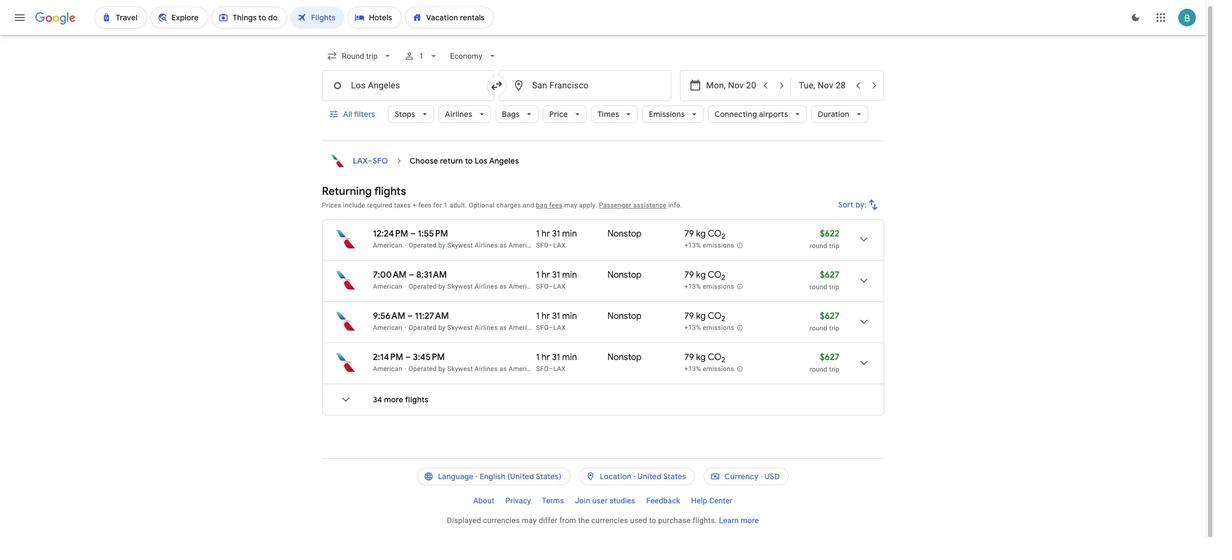 Task type: locate. For each thing, give the bounding box(es) containing it.
3 $627 round trip from the top
[[810, 352, 840, 373]]

round for 1:55 pm
[[810, 242, 828, 250]]

31
[[552, 228, 560, 239], [552, 270, 560, 281], [552, 311, 560, 322], [552, 352, 560, 363]]

3 1 hr 31 min sfo – lax from the top
[[536, 311, 577, 332]]

1 kg from the top
[[696, 228, 706, 239]]

the
[[578, 516, 589, 525]]

flight details. leaves san francisco international airport at 9:56 am on tuesday, november 28 and arrives at los angeles international airport at 11:27 am on tuesday, november 28. image
[[851, 309, 877, 335]]

627 us dollars text field for 8:31 am
[[820, 270, 840, 281]]

3 2 from the top
[[722, 314, 726, 323]]

by
[[439, 242, 446, 249], [439, 283, 446, 290], [439, 324, 446, 332], [439, 365, 446, 373]]

+13% emissions
[[685, 242, 734, 249], [685, 283, 734, 291], [685, 324, 734, 332], [685, 365, 734, 373]]

by for 3:45 pm
[[439, 365, 446, 373]]

+13% for 8:31 am
[[685, 283, 701, 291]]

2 vertical spatial 627 us dollars text field
[[820, 352, 840, 363]]

1 vertical spatial 627 us dollars text field
[[820, 311, 840, 322]]

trip
[[829, 242, 840, 250], [829, 283, 840, 291], [829, 324, 840, 332], [829, 366, 840, 373]]

learn more link
[[719, 516, 759, 525]]

round down $622 text field
[[810, 242, 828, 250]]

4 hr from the top
[[542, 352, 550, 363]]

more right '34'
[[384, 395, 403, 405]]

total duration 1 hr 31 min. element for 11:27 am
[[536, 311, 608, 323]]

1 currencies from the left
[[483, 516, 520, 525]]

used
[[630, 516, 647, 525]]

3 by from the top
[[439, 324, 446, 332]]

by for 11:27 am
[[439, 324, 446, 332]]

by:
[[856, 200, 867, 210]]

Departure text field
[[706, 71, 757, 100]]

co for 7:00 am – 8:31 am
[[708, 270, 722, 281]]

0 vertical spatial 627 us dollars text field
[[820, 270, 840, 281]]

currencies
[[483, 516, 520, 525], [591, 516, 628, 525]]

american
[[373, 242, 402, 249], [509, 242, 538, 249], [373, 283, 402, 290], [509, 283, 538, 290], [373, 324, 402, 332], [509, 324, 538, 332], [373, 365, 402, 373], [509, 365, 538, 373]]

to left los at the left
[[465, 156, 473, 166]]

3 nonstop flight. element from the top
[[608, 311, 642, 323]]

operated by skywest airlines as american eagle for 9:56 am – 11:27 am
[[409, 324, 557, 332]]

fees
[[418, 201, 432, 209], [549, 201, 563, 209]]

(united
[[508, 472, 534, 481]]

co for 9:56 am – 11:27 am
[[708, 311, 722, 322]]

choose
[[410, 156, 438, 166]]

4 +13% emissions from the top
[[685, 365, 734, 373]]

1 vertical spatial $627
[[820, 311, 840, 322]]

united
[[638, 472, 662, 481]]

1 round from the top
[[810, 242, 828, 250]]

trip left flight details. leaves san francisco international airport at 9:56 am on tuesday, november 28 and arrives at los angeles international airport at 11:27 am on tuesday, november 28. 'image' at the bottom right of page
[[829, 324, 840, 332]]

12:24 pm
[[373, 228, 408, 239]]

round left flight details. leaves san francisco international airport at 7:00 am on tuesday, november 28 and arrives at los angeles international airport at 8:31 am on tuesday, november 28. icon
[[810, 283, 828, 291]]

1 vertical spatial flights
[[405, 395, 429, 405]]

1 for 11:27 am
[[536, 311, 540, 322]]

2 trip from the top
[[829, 283, 840, 291]]

0 vertical spatial $627
[[820, 270, 840, 281]]

returning flights
[[322, 184, 406, 198]]

34
[[373, 395, 382, 405]]

+13% emissions for 8:31 am
[[685, 283, 734, 291]]

3 $627 from the top
[[820, 352, 840, 363]]

$627 left flight details. leaves san francisco international airport at 7:00 am on tuesday, november 28 and arrives at los angeles international airport at 8:31 am on tuesday, november 28. icon
[[820, 270, 840, 281]]

3 eagle from the top
[[540, 324, 557, 332]]

2 by from the top
[[439, 283, 446, 290]]

8:31 am
[[416, 270, 447, 281]]

round inside "$622 round trip"
[[810, 242, 828, 250]]

Arrival time: 11:27 AM. text field
[[415, 311, 449, 322]]

operated down arrival time: 1:55 pm. text field
[[409, 242, 437, 249]]

$627 left flight details. leaves san francisco international airport at 9:56 am on tuesday, november 28 and arrives at los angeles international airport at 11:27 am on tuesday, november 28. 'image' at the bottom right of page
[[820, 311, 840, 322]]

min for 8:31 am
[[562, 270, 577, 281]]

4 31 from the top
[[552, 352, 560, 363]]

$627 for 2:14 pm – 3:45 pm
[[820, 352, 840, 363]]

stops button
[[388, 101, 434, 127]]

by down the arrival time: 11:27 am. text box
[[439, 324, 446, 332]]

2 eagle from the top
[[540, 283, 557, 290]]

operated down 3:45 pm text box on the bottom left of the page
[[409, 365, 437, 373]]

4 operated by skywest airlines as american eagle from the top
[[409, 365, 557, 373]]

2 co from the top
[[708, 270, 722, 281]]

3 +13% from the top
[[685, 324, 701, 332]]

round for 11:27 am
[[810, 324, 828, 332]]

2 for 12:24 pm – 1:55 pm
[[722, 232, 726, 241]]

4 round from the top
[[810, 366, 828, 373]]

as for 1:55 pm
[[500, 242, 507, 249]]

2 vertical spatial $627
[[820, 352, 840, 363]]

627 us dollars text field left flight details. leaves san francisco international airport at 9:56 am on tuesday, november 28 and arrives at los angeles international airport at 11:27 am on tuesday, november 28. 'image' at the bottom right of page
[[820, 311, 840, 322]]

1 $627 round trip from the top
[[810, 270, 840, 291]]

3 operated from the top
[[409, 324, 437, 332]]

as for 3:45 pm
[[500, 365, 507, 373]]

round left flight details. leaves san francisco international airport at 2:14 pm on tuesday, november 28 and arrives at los angeles international airport at 3:45 pm on tuesday, november 28. image in the right of the page
[[810, 366, 828, 373]]

more inside returning flights main content
[[384, 395, 403, 405]]

currencies down join user studies link
[[591, 516, 628, 525]]

more right learn
[[741, 516, 759, 525]]

2 total duration 1 hr 31 min. element from the top
[[536, 270, 608, 282]]

0 horizontal spatial fees
[[418, 201, 432, 209]]

4 skywest from the top
[[447, 365, 473, 373]]

kg
[[696, 228, 706, 239], [696, 270, 706, 281], [696, 311, 706, 322], [696, 352, 706, 363]]

2 1 hr 31 min sfo – lax from the top
[[536, 270, 577, 290]]

2 vertical spatial $627 round trip
[[810, 352, 840, 373]]

trip left flight details. leaves san francisco international airport at 2:14 pm on tuesday, november 28 and arrives at los angeles international airport at 3:45 pm on tuesday, november 28. image in the right of the page
[[829, 366, 840, 373]]

prices
[[322, 201, 341, 209]]

1 co from the top
[[708, 228, 722, 239]]

2 $627 from the top
[[820, 311, 840, 322]]

1 as from the top
[[500, 242, 507, 249]]

2 hr from the top
[[542, 270, 550, 281]]

charges
[[497, 201, 521, 209]]

31 for 2:14 pm – 3:45 pm
[[552, 352, 560, 363]]

7:00 am – 8:31 am
[[373, 270, 447, 281]]

3 79 from the top
[[685, 311, 694, 322]]

total duration 1 hr 31 min. element for 8:31 am
[[536, 270, 608, 282]]

34 more flights
[[373, 395, 429, 405]]

2 31 from the top
[[552, 270, 560, 281]]

3 round from the top
[[810, 324, 828, 332]]

4 79 kg co 2 from the top
[[685, 352, 726, 365]]

3 as from the top
[[500, 324, 507, 332]]

4 emissions from the top
[[703, 365, 734, 373]]

airlines for 1:55 pm
[[475, 242, 498, 249]]

3 79 kg co 2 from the top
[[685, 311, 726, 323]]

kg for 1:55 pm
[[696, 228, 706, 239]]

3 627 us dollars text field from the top
[[820, 352, 840, 363]]

total duration 1 hr 31 min. element
[[536, 228, 608, 241], [536, 270, 608, 282], [536, 311, 608, 323], [536, 352, 608, 365]]

9:56 am
[[373, 311, 405, 322]]

trip inside "$622 round trip"
[[829, 242, 840, 250]]

user
[[592, 496, 608, 505]]

skywest for 11:27 am
[[447, 324, 473, 332]]

4 79 from the top
[[685, 352, 694, 363]]

nonstop for 1:55 pm
[[608, 228, 642, 239]]

airlines
[[445, 109, 472, 119], [475, 242, 498, 249], [475, 283, 498, 290], [475, 324, 498, 332], [475, 365, 498, 373]]

change appearance image
[[1123, 4, 1149, 31]]

1 horizontal spatial to
[[649, 516, 656, 525]]

2 kg from the top
[[696, 270, 706, 281]]

0 horizontal spatial to
[[465, 156, 473, 166]]

1 horizontal spatial more
[[741, 516, 759, 525]]

–
[[368, 156, 372, 166], [410, 228, 416, 239], [549, 242, 553, 249], [409, 270, 414, 281], [549, 283, 553, 290], [407, 311, 413, 322], [549, 324, 553, 332], [405, 352, 411, 363], [549, 365, 553, 373]]

to inside returning flights main content
[[465, 156, 473, 166]]

79 for 11:27 am
[[685, 311, 694, 322]]

2 79 from the top
[[685, 270, 694, 281]]

hr for 9:56 am – 11:27 am
[[542, 311, 550, 322]]

as for 11:27 am
[[500, 324, 507, 332]]

lax for 2:14 pm – 3:45 pm
[[553, 365, 566, 373]]

may left the apply.
[[564, 201, 577, 209]]

4 trip from the top
[[829, 366, 840, 373]]

operated down the arrival time: 11:27 am. text box
[[409, 324, 437, 332]]

kg for 3:45 pm
[[696, 352, 706, 363]]

flights right '34'
[[405, 395, 429, 405]]

9:56 am – 11:27 am
[[373, 311, 449, 322]]

627 us dollars text field left flight details. leaves san francisco international airport at 2:14 pm on tuesday, november 28 and arrives at los angeles international airport at 3:45 pm on tuesday, november 28. image in the right of the page
[[820, 352, 840, 363]]

operated by skywest airlines as american eagle for 7:00 am – 8:31 am
[[409, 283, 557, 290]]

purchase
[[658, 516, 691, 525]]

total duration 1 hr 31 min. element for 1:55 pm
[[536, 228, 608, 241]]

1 1 hr 31 min sfo – lax from the top
[[536, 228, 577, 249]]

2 79 kg co 2 from the top
[[685, 270, 726, 282]]

may left 'differ'
[[522, 516, 537, 525]]

operated for 8:31 am
[[409, 283, 437, 290]]

angeles
[[489, 156, 519, 166]]

filters
[[354, 109, 375, 119]]

1 hr from the top
[[542, 228, 550, 239]]

trip for 3:45 pm
[[829, 366, 840, 373]]

nonstop flight. element for 3:45 pm
[[608, 352, 642, 365]]

1 skywest from the top
[[447, 242, 473, 249]]

3 skywest from the top
[[447, 324, 473, 332]]

2 nonstop from the top
[[608, 270, 642, 281]]

None field
[[322, 46, 397, 66], [446, 46, 502, 66], [322, 46, 397, 66], [446, 46, 502, 66]]

bags button
[[496, 101, 538, 127]]

0 vertical spatial $627 round trip
[[810, 270, 840, 291]]

1 button
[[400, 43, 443, 69]]

skywest for 3:45 pm
[[447, 365, 473, 373]]

all
[[343, 109, 352, 119]]

return
[[440, 156, 463, 166]]

taxes
[[394, 201, 411, 209]]

to right used
[[649, 516, 656, 525]]

airlines inside popup button
[[445, 109, 472, 119]]

0 vertical spatial may
[[564, 201, 577, 209]]

3 operated by skywest airlines as american eagle from the top
[[409, 324, 557, 332]]

total duration 1 hr 31 min. element for 3:45 pm
[[536, 352, 608, 365]]

$627 round trip for 11:27 am
[[810, 311, 840, 332]]

trip left flight details. leaves san francisco international airport at 7:00 am on tuesday, november 28 and arrives at los angeles international airport at 8:31 am on tuesday, november 28. icon
[[829, 283, 840, 291]]

by down the 8:31 am
[[439, 283, 446, 290]]

1 627 us dollars text field from the top
[[820, 270, 840, 281]]

1 min from the top
[[562, 228, 577, 239]]

2 +13% emissions from the top
[[685, 283, 734, 291]]

4 +13% from the top
[[685, 365, 701, 373]]

2 operated from the top
[[409, 283, 437, 290]]

1 31 from the top
[[552, 228, 560, 239]]

0 vertical spatial to
[[465, 156, 473, 166]]

1 horizontal spatial fees
[[549, 201, 563, 209]]

4 total duration 1 hr 31 min. element from the top
[[536, 352, 608, 365]]

airlines button
[[438, 101, 491, 127]]

4 nonstop from the top
[[608, 352, 642, 363]]

airlines for 8:31 am
[[475, 283, 498, 290]]

lax for 7:00 am – 8:31 am
[[553, 283, 566, 290]]

79
[[685, 228, 694, 239], [685, 270, 694, 281], [685, 311, 694, 322], [685, 352, 694, 363]]

lax
[[353, 156, 368, 166], [553, 242, 566, 249], [553, 283, 566, 290], [553, 324, 566, 332], [553, 365, 566, 373]]

1 vertical spatial $627 round trip
[[810, 311, 840, 332]]

4 1 hr 31 min sfo – lax from the top
[[536, 352, 577, 373]]

co for 2:14 pm – 3:45 pm
[[708, 352, 722, 363]]

3 hr from the top
[[542, 311, 550, 322]]

2 nonstop flight. element from the top
[[608, 270, 642, 282]]

skywest
[[447, 242, 473, 249], [447, 283, 473, 290], [447, 324, 473, 332], [447, 365, 473, 373]]

duration button
[[811, 101, 868, 127]]

1 emissions from the top
[[703, 242, 734, 249]]

trip down $622 text field
[[829, 242, 840, 250]]

3 trip from the top
[[829, 324, 840, 332]]

fees right bag at the left top of page
[[549, 201, 563, 209]]

$627 left flight details. leaves san francisco international airport at 2:14 pm on tuesday, november 28 and arrives at los angeles international airport at 3:45 pm on tuesday, november 28. image in the right of the page
[[820, 352, 840, 363]]

passenger assistance button
[[599, 201, 667, 209]]

$627 for 7:00 am – 8:31 am
[[820, 270, 840, 281]]

studies
[[610, 496, 635, 505]]

co
[[708, 228, 722, 239], [708, 270, 722, 281], [708, 311, 722, 322], [708, 352, 722, 363]]

3 kg from the top
[[696, 311, 706, 322]]

$627
[[820, 270, 840, 281], [820, 311, 840, 322], [820, 352, 840, 363]]

$627 round trip left flight details. leaves san francisco international airport at 7:00 am on tuesday, november 28 and arrives at los angeles international airport at 8:31 am on tuesday, november 28. icon
[[810, 270, 840, 291]]

emissions
[[703, 242, 734, 249], [703, 283, 734, 291], [703, 324, 734, 332], [703, 365, 734, 373]]

kg for 8:31 am
[[696, 270, 706, 281]]

2 skywest from the top
[[447, 283, 473, 290]]

0 vertical spatial more
[[384, 395, 403, 405]]

displayed
[[447, 516, 481, 525]]

flights up 'required' on the top of the page
[[374, 184, 406, 198]]

3 emissions from the top
[[703, 324, 734, 332]]

by down arrival time: 1:55 pm. text field
[[439, 242, 446, 249]]

0 horizontal spatial currencies
[[483, 516, 520, 525]]

1 hr 31 min sfo – lax
[[536, 228, 577, 249], [536, 270, 577, 290], [536, 311, 577, 332], [536, 352, 577, 373]]

1 horizontal spatial may
[[564, 201, 577, 209]]

4 as from the top
[[500, 365, 507, 373]]

2 currencies from the left
[[591, 516, 628, 525]]

1 +13% emissions from the top
[[685, 242, 734, 249]]

627 us dollars text field left flight details. leaves san francisco international airport at 7:00 am on tuesday, november 28 and arrives at los angeles international airport at 8:31 am on tuesday, november 28. icon
[[820, 270, 840, 281]]

627 us dollars text field for 11:27 am
[[820, 311, 840, 322]]

$627 for 9:56 am – 11:27 am
[[820, 311, 840, 322]]

co for 12:24 pm – 1:55 pm
[[708, 228, 722, 239]]

0 horizontal spatial more
[[384, 395, 403, 405]]

1 operated by skywest airlines as american eagle from the top
[[409, 242, 557, 249]]

+13%
[[685, 242, 701, 249], [685, 283, 701, 291], [685, 324, 701, 332], [685, 365, 701, 373]]

choose return to los angeles
[[410, 156, 519, 166]]

4 min from the top
[[562, 352, 577, 363]]

Arrival time: 8:31 AM. text field
[[416, 270, 447, 281]]

1 79 from the top
[[685, 228, 694, 239]]

language
[[438, 472, 474, 481]]

join user studies link
[[570, 492, 641, 509]]

1 2 from the top
[[722, 232, 726, 241]]

by down 3:45 pm text box on the bottom left of the page
[[439, 365, 446, 373]]

usd
[[765, 472, 780, 481]]

0 horizontal spatial may
[[522, 516, 537, 525]]

2 as from the top
[[500, 283, 507, 290]]

+13% for 3:45 pm
[[685, 365, 701, 373]]

eagle
[[540, 242, 557, 249], [540, 283, 557, 290], [540, 324, 557, 332], [540, 365, 557, 373]]

times button
[[591, 101, 638, 127]]

4 kg from the top
[[696, 352, 706, 363]]

returning
[[322, 184, 372, 198]]

states)
[[536, 472, 562, 481]]

1 79 kg co 2 from the top
[[685, 228, 726, 241]]

2
[[722, 232, 726, 241], [722, 273, 726, 282], [722, 314, 726, 323], [722, 355, 726, 365]]

Return text field
[[799, 71, 850, 100]]

None search field
[[322, 43, 884, 141]]

operated down the 8:31 am
[[409, 283, 437, 290]]

1 total duration 1 hr 31 min. element from the top
[[536, 228, 608, 241]]

+13% for 1:55 pm
[[685, 242, 701, 249]]

2 operated by skywest airlines as american eagle from the top
[[409, 283, 557, 290]]

nonstop flight. element
[[608, 228, 642, 241], [608, 270, 642, 282], [608, 311, 642, 323], [608, 352, 642, 365]]

627 us dollars text field for 3:45 pm
[[820, 352, 840, 363]]

3 co from the top
[[708, 311, 722, 322]]

3 total duration 1 hr 31 min. element from the top
[[536, 311, 608, 323]]

2 2 from the top
[[722, 273, 726, 282]]

1 horizontal spatial currencies
[[591, 516, 628, 525]]

to
[[465, 156, 473, 166], [649, 516, 656, 525]]

nonstop for 3:45 pm
[[608, 352, 642, 363]]

1 +13% from the top
[[685, 242, 701, 249]]

2 627 us dollars text field from the top
[[820, 311, 840, 322]]

sfo
[[372, 156, 388, 166], [536, 242, 549, 249], [536, 283, 549, 290], [536, 324, 549, 332], [536, 365, 549, 373]]

currencies down privacy link
[[483, 516, 520, 525]]

round
[[810, 242, 828, 250], [810, 283, 828, 291], [810, 324, 828, 332], [810, 366, 828, 373]]

4 co from the top
[[708, 352, 722, 363]]

4 by from the top
[[439, 365, 446, 373]]

627 US dollars text field
[[820, 270, 840, 281], [820, 311, 840, 322], [820, 352, 840, 363]]

by for 8:31 am
[[439, 283, 446, 290]]

31 for 12:24 pm – 1:55 pm
[[552, 228, 560, 239]]

leaves san francisco international airport at 7:00 am on tuesday, november 28 and arrives at los angeles international airport at 8:31 am on tuesday, november 28. element
[[373, 270, 447, 281]]

about link
[[468, 492, 500, 509]]

states
[[663, 472, 686, 481]]

apply.
[[579, 201, 597, 209]]

1 operated from the top
[[409, 242, 437, 249]]

1 $627 from the top
[[820, 270, 840, 281]]

fees right +
[[418, 201, 432, 209]]

3 nonstop from the top
[[608, 311, 642, 322]]

1 vertical spatial may
[[522, 516, 537, 525]]

Departure time: 12:24 PM. text field
[[373, 228, 408, 239]]

None text field
[[322, 70, 494, 101], [499, 70, 671, 101], [322, 70, 494, 101], [499, 70, 671, 101]]

79 kg co 2
[[685, 228, 726, 241], [685, 270, 726, 282], [685, 311, 726, 323], [685, 352, 726, 365]]

2 $627 round trip from the top
[[810, 311, 840, 332]]

4 2 from the top
[[722, 355, 726, 365]]

$627 round trip
[[810, 270, 840, 291], [810, 311, 840, 332], [810, 352, 840, 373]]

1 vertical spatial more
[[741, 516, 759, 525]]

2 +13% from the top
[[685, 283, 701, 291]]

learn
[[719, 516, 739, 525]]

2 min from the top
[[562, 270, 577, 281]]

hr
[[542, 228, 550, 239], [542, 270, 550, 281], [542, 311, 550, 322], [542, 352, 550, 363]]

$627 round trip left flight details. leaves san francisco international airport at 2:14 pm on tuesday, november 28 and arrives at los angeles international airport at 3:45 pm on tuesday, november 28. image in the right of the page
[[810, 352, 840, 373]]

round for 8:31 am
[[810, 283, 828, 291]]

1 inside popup button
[[419, 52, 424, 60]]

$627 round trip left flight details. leaves san francisco international airport at 9:56 am on tuesday, november 28 and arrives at los angeles international airport at 11:27 am on tuesday, november 28. 'image' at the bottom right of page
[[810, 311, 840, 332]]

2 round from the top
[[810, 283, 828, 291]]

3 +13% emissions from the top
[[685, 324, 734, 332]]

3 min from the top
[[562, 311, 577, 322]]

1 nonstop flight. element from the top
[[608, 228, 642, 241]]

terms
[[542, 496, 564, 505]]

4 nonstop flight. element from the top
[[608, 352, 642, 365]]

round left flight details. leaves san francisco international airport at 9:56 am on tuesday, november 28 and arrives at los angeles international airport at 11:27 am on tuesday, november 28. 'image' at the bottom right of page
[[810, 324, 828, 332]]

79 kg co 2 for 3:45 pm
[[685, 352, 726, 365]]

1 eagle from the top
[[540, 242, 557, 249]]

1 nonstop from the top
[[608, 228, 642, 239]]

2 emissions from the top
[[703, 283, 734, 291]]

optional
[[469, 201, 495, 209]]

eagle for 8:31 am
[[540, 283, 557, 290]]



Task type: vqa. For each thing, say whether or not it's contained in the screenshot.


Task type: describe. For each thing, give the bounding box(es) containing it.
sort by:
[[838, 200, 867, 210]]

returning flights main content
[[322, 150, 884, 424]]

center
[[709, 496, 733, 505]]

from
[[560, 516, 576, 525]]

31 for 7:00 am – 8:31 am
[[552, 270, 560, 281]]

0 vertical spatial flights
[[374, 184, 406, 198]]

eagle for 3:45 pm
[[540, 365, 557, 373]]

english (united states)
[[480, 472, 562, 481]]

stops
[[395, 109, 415, 119]]

+13% for 11:27 am
[[685, 324, 701, 332]]

lax for 12:24 pm – 1:55 pm
[[553, 242, 566, 249]]

emissions button
[[642, 101, 704, 127]]

privacy link
[[500, 492, 537, 509]]

nonstop flight. element for 11:27 am
[[608, 311, 642, 323]]

displayed currencies may differ from the currencies used to purchase flights. learn more
[[447, 516, 759, 525]]

+13% emissions for 11:27 am
[[685, 324, 734, 332]]

nonstop flight. element for 8:31 am
[[608, 270, 642, 282]]

operated by skywest airlines as american eagle for 12:24 pm – 1:55 pm
[[409, 242, 557, 249]]

2 for 2:14 pm – 3:45 pm
[[722, 355, 726, 365]]

34 more flights image
[[332, 386, 359, 413]]

7:00 am
[[373, 270, 407, 281]]

2 for 9:56 am – 11:27 am
[[722, 314, 726, 323]]

for
[[433, 201, 442, 209]]

leaves san francisco international airport at 2:14 pm on tuesday, november 28 and arrives at los angeles international airport at 3:45 pm on tuesday, november 28. element
[[373, 352, 445, 363]]

location
[[600, 472, 632, 481]]

airlines for 3:45 pm
[[475, 365, 498, 373]]

trip for 8:31 am
[[829, 283, 840, 291]]

connecting
[[715, 109, 757, 119]]

1 fees from the left
[[418, 201, 432, 209]]

flight details. leaves san francisco international airport at 12:24 pm on tuesday, november 28 and arrives at los angeles international airport at 1:55 pm on tuesday, november 28. image
[[851, 226, 877, 253]]

622 US dollars text field
[[820, 228, 840, 239]]

feedback
[[646, 496, 680, 505]]

flight details. leaves san francisco international airport at 2:14 pm on tuesday, november 28 and arrives at los angeles international airport at 3:45 pm on tuesday, november 28. image
[[851, 350, 877, 376]]

1 vertical spatial to
[[649, 516, 656, 525]]

1 hr 31 min sfo – lax for 11:27 am
[[536, 311, 577, 332]]

privacy
[[505, 496, 531, 505]]

price button
[[543, 101, 587, 127]]

duration
[[818, 109, 850, 119]]

join
[[575, 496, 590, 505]]

31 for 9:56 am – 11:27 am
[[552, 311, 560, 322]]

hr for 2:14 pm – 3:45 pm
[[542, 352, 550, 363]]

join user studies
[[575, 496, 635, 505]]

+
[[413, 201, 417, 209]]

none search field containing all filters
[[322, 43, 884, 141]]

airlines for 11:27 am
[[475, 324, 498, 332]]

price
[[549, 109, 568, 119]]

english
[[480, 472, 506, 481]]

and
[[523, 201, 534, 209]]

emissions
[[649, 109, 685, 119]]

lax – sfo
[[353, 156, 388, 166]]

1 for 8:31 am
[[536, 270, 540, 281]]

$627 round trip for 8:31 am
[[810, 270, 840, 291]]

11:27 am
[[415, 311, 449, 322]]

Departure time: 2:14 PM. text field
[[373, 352, 403, 363]]

hr for 7:00 am – 8:31 am
[[542, 270, 550, 281]]

79 for 1:55 pm
[[685, 228, 694, 239]]

bag
[[536, 201, 548, 209]]

sort by: button
[[834, 192, 884, 218]]

2:14 pm
[[373, 352, 403, 363]]

1:55 pm
[[418, 228, 448, 239]]

prices include required taxes + fees for 1 adult. optional charges and bag fees may apply. passenger assistance
[[322, 201, 667, 209]]

flights.
[[693, 516, 717, 525]]

emissions for 1:55 pm
[[703, 242, 734, 249]]

times
[[598, 109, 619, 119]]

flight details. leaves san francisco international airport at 7:00 am on tuesday, november 28 and arrives at los angeles international airport at 8:31 am on tuesday, november 28. image
[[851, 267, 877, 294]]

airports
[[759, 109, 788, 119]]

eagle for 1:55 pm
[[540, 242, 557, 249]]

differ
[[539, 516, 558, 525]]

emissions for 3:45 pm
[[703, 365, 734, 373]]

$622 round trip
[[810, 228, 840, 250]]

1 hr 31 min sfo – lax for 1:55 pm
[[536, 228, 577, 249]]

sfo for 9:56 am – 11:27 am
[[536, 324, 549, 332]]

nonstop for 8:31 am
[[608, 270, 642, 281]]

passenger
[[599, 201, 632, 209]]

hr for 12:24 pm – 1:55 pm
[[542, 228, 550, 239]]

2 fees from the left
[[549, 201, 563, 209]]

nonstop flight. element for 1:55 pm
[[608, 228, 642, 241]]

connecting airports
[[715, 109, 788, 119]]

emissions for 8:31 am
[[703, 283, 734, 291]]

all filters
[[343, 109, 375, 119]]

operated for 1:55 pm
[[409, 242, 437, 249]]

3:45 pm
[[413, 352, 445, 363]]

79 kg co 2 for 11:27 am
[[685, 311, 726, 323]]

Departure time: 7:00 AM. text field
[[373, 270, 407, 281]]

operated by skywest airlines as american eagle for 2:14 pm – 3:45 pm
[[409, 365, 557, 373]]

Arrival time: 3:45 PM. text field
[[413, 352, 445, 363]]

all filters button
[[322, 101, 384, 127]]

79 kg co 2 for 1:55 pm
[[685, 228, 726, 241]]

leaves san francisco international airport at 12:24 pm on tuesday, november 28 and arrives at los angeles international airport at 1:55 pm on tuesday, november 28. element
[[373, 228, 448, 239]]

12:24 pm – 1:55 pm
[[373, 228, 448, 239]]

skywest for 1:55 pm
[[447, 242, 473, 249]]

$622
[[820, 228, 840, 239]]

+13% emissions for 3:45 pm
[[685, 365, 734, 373]]

trip for 11:27 am
[[829, 324, 840, 332]]

help center
[[691, 496, 733, 505]]

1 for 3:45 pm
[[536, 352, 540, 363]]

connecting airports button
[[708, 101, 807, 127]]

main menu image
[[13, 11, 26, 24]]

united states
[[638, 472, 686, 481]]

operated for 3:45 pm
[[409, 365, 437, 373]]

swap origin and destination. image
[[490, 79, 503, 92]]

min for 1:55 pm
[[562, 228, 577, 239]]

min for 11:27 am
[[562, 311, 577, 322]]

sfo for 12:24 pm – 1:55 pm
[[536, 242, 549, 249]]

$627 round trip for 3:45 pm
[[810, 352, 840, 373]]

eagle for 11:27 am
[[540, 324, 557, 332]]

nonstop for 11:27 am
[[608, 311, 642, 322]]

trip for 1:55 pm
[[829, 242, 840, 250]]

by for 1:55 pm
[[439, 242, 446, 249]]

leaves san francisco international airport at 9:56 am on tuesday, november 28 and arrives at los angeles international airport at 11:27 am on tuesday, november 28. element
[[373, 311, 449, 322]]

emissions for 11:27 am
[[703, 324, 734, 332]]

79 kg co 2 for 8:31 am
[[685, 270, 726, 282]]

lax for 9:56 am – 11:27 am
[[553, 324, 566, 332]]

kg for 11:27 am
[[696, 311, 706, 322]]

sort
[[838, 200, 854, 210]]

assistance
[[633, 201, 667, 209]]

help center link
[[686, 492, 738, 509]]

los
[[475, 156, 488, 166]]

include
[[343, 201, 365, 209]]

sfo for 7:00 am – 8:31 am
[[536, 283, 549, 290]]

2 for 7:00 am – 8:31 am
[[722, 273, 726, 282]]

required
[[367, 201, 392, 209]]

round for 3:45 pm
[[810, 366, 828, 373]]

+13% emissions for 1:55 pm
[[685, 242, 734, 249]]

adult.
[[450, 201, 467, 209]]

currency
[[725, 472, 759, 481]]

2:14 pm – 3:45 pm
[[373, 352, 445, 363]]

operated for 11:27 am
[[409, 324, 437, 332]]

terms link
[[537, 492, 570, 509]]

1 for 1:55 pm
[[536, 228, 540, 239]]

about
[[473, 496, 494, 505]]

may inside returning flights main content
[[564, 201, 577, 209]]

bags
[[502, 109, 520, 119]]

bag fees button
[[536, 201, 563, 209]]

sfo for 2:14 pm – 3:45 pm
[[536, 365, 549, 373]]

Arrival time: 1:55 PM. text field
[[418, 228, 448, 239]]

min for 3:45 pm
[[562, 352, 577, 363]]

1 hr 31 min sfo – lax for 3:45 pm
[[536, 352, 577, 373]]

help
[[691, 496, 707, 505]]

skywest for 8:31 am
[[447, 283, 473, 290]]

Departure time: 9:56 AM. text field
[[373, 311, 405, 322]]

as for 8:31 am
[[500, 283, 507, 290]]

feedback link
[[641, 492, 686, 509]]

79 for 8:31 am
[[685, 270, 694, 281]]



